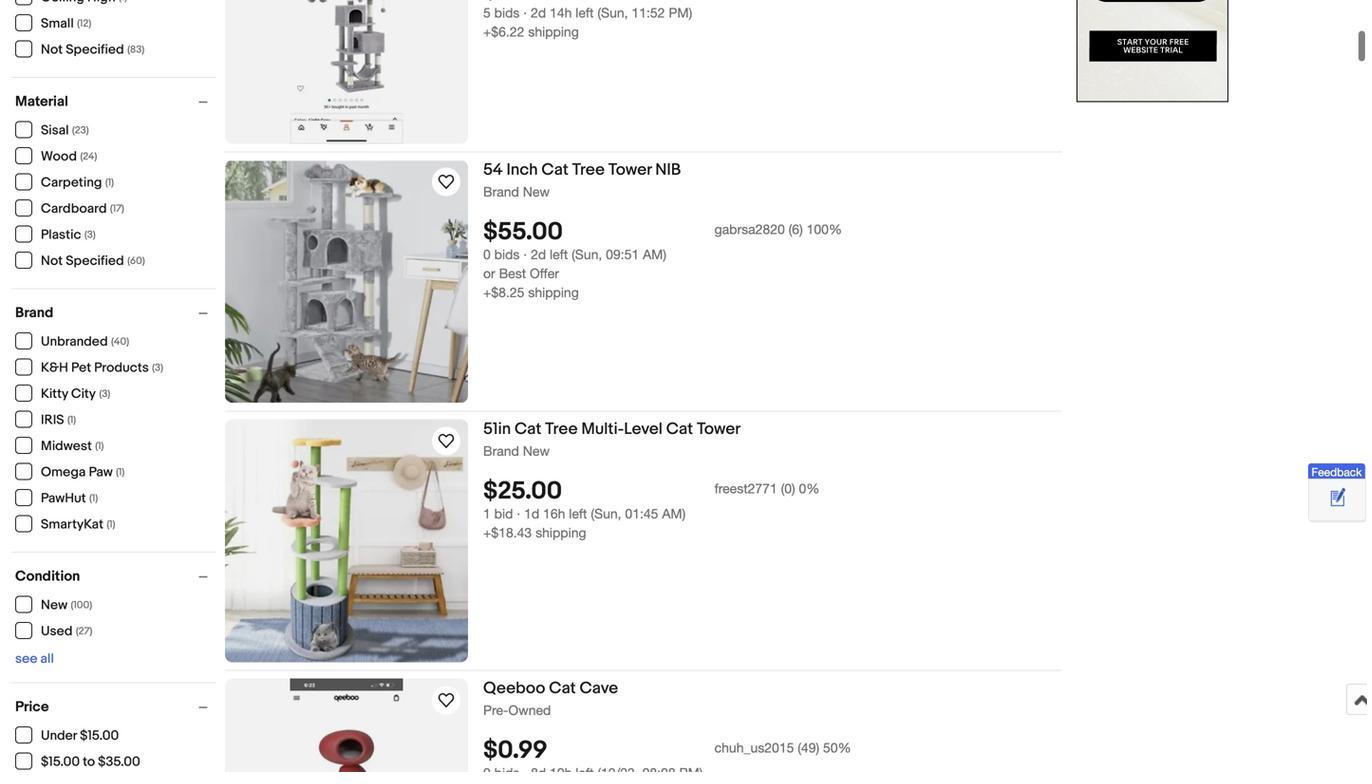 Task type: describe. For each thing, give the bounding box(es) containing it.
brand inside "51in cat tree multi-level cat tower brand new"
[[483, 443, 519, 459]]

left inside freest2771 (0) 0% 1 bid · 1d 16h left (sun, 01:45 am) +$18.43 shipping
[[569, 506, 587, 521]]

midwest
[[41, 439, 92, 455]]

bid
[[495, 506, 513, 521]]

(24)
[[80, 151, 97, 163]]

(100)
[[71, 600, 92, 612]]

51in
[[483, 420, 511, 439]]

bids inside 'gabrsa2820 (6) 100% 0 bids · 2d left (sun, 09:51 am) or best offer +$8.25 shipping'
[[495, 246, 520, 262]]

tower inside "51in cat tree multi-level cat tower brand new"
[[697, 420, 741, 439]]

left inside 'gabrsa2820 (6) 100% 0 bids · 2d left (sun, 09:51 am) or best offer +$8.25 shipping'
[[550, 246, 568, 262]]

$15.00 to $35.00
[[41, 754, 140, 770]]

50%
[[824, 740, 852, 755]]

+$18.43
[[483, 525, 532, 540]]

· inside 5 bids · 2d 14h left (sun, 11:52 pm) +$6.22 shipping
[[524, 5, 527, 21]]

condition
[[15, 568, 80, 585]]

iris
[[41, 412, 64, 429]]

(1) for carpeting
[[105, 177, 114, 189]]

omega paw (1)
[[41, 465, 125, 481]]

freest2771 (0) 0% 1 bid · 1d 16h left (sun, 01:45 am) +$18.43 shipping
[[483, 480, 820, 540]]

09:51
[[606, 246, 639, 262]]

(1) for iris
[[67, 414, 76, 427]]

not for not specified (83)
[[41, 42, 63, 58]]

100%
[[807, 221, 843, 237]]

(1) inside omega paw (1)
[[116, 467, 125, 479]]

(49)
[[798, 740, 820, 755]]

qeeboo cat cave image
[[290, 679, 403, 772]]

51in cat tree multi-level cat tower image
[[225, 420, 468, 663]]

all
[[40, 651, 54, 667]]

carpeting
[[41, 175, 102, 191]]

(1) for midwest
[[95, 440, 104, 453]]

(23)
[[72, 125, 89, 137]]

owned
[[509, 703, 551, 718]]

midwest (1)
[[41, 439, 104, 455]]

14h
[[550, 5, 572, 21]]

01:45
[[625, 506, 659, 521]]

wood
[[41, 149, 77, 165]]

new inside 54 inch cat tree tower nib brand new
[[523, 184, 550, 200]]

cave
[[580, 679, 619, 699]]

watch qeeboo cat cave image
[[435, 689, 458, 712]]

plastic
[[41, 227, 81, 243]]

0 vertical spatial $15.00
[[80, 728, 119, 744]]

0
[[483, 246, 491, 262]]

material button
[[15, 93, 217, 110]]

cat right 51in
[[515, 420, 542, 439]]

54
[[483, 160, 503, 180]]

under
[[41, 728, 77, 744]]

pawhut
[[41, 491, 86, 507]]

kitty
[[41, 386, 68, 402]]

or
[[483, 265, 496, 281]]

51in cat tree multi-level cat tower brand new
[[483, 420, 741, 459]]

tree inside 54 inch cat tree tower nib brand new
[[572, 160, 605, 180]]

new (100)
[[41, 598, 92, 614]]

$25.00
[[483, 477, 562, 506]]

shipping inside freest2771 (0) 0% 1 bid · 1d 16h left (sun, 01:45 am) +$18.43 shipping
[[536, 525, 587, 540]]

qeeboo cat cave pre-owned
[[483, 679, 619, 718]]

kitty city (3)
[[41, 386, 110, 402]]

to
[[83, 754, 95, 770]]

inch
[[507, 160, 538, 180]]

2d inside 'gabrsa2820 (6) 100% 0 bids · 2d left (sun, 09:51 am) or best offer +$8.25 shipping'
[[531, 246, 546, 262]]

products
[[94, 360, 149, 376]]

16h
[[543, 506, 566, 521]]

unbranded (40)
[[41, 334, 129, 350]]

(1) for pawhut
[[89, 493, 98, 505]]

qeeboo cat cave link
[[483, 679, 1062, 702]]

11:52
[[632, 5, 665, 21]]

2 vertical spatial new
[[41, 598, 68, 614]]

· for freest2771 (0) 0% 1 bid · 1d 16h left (sun, 01:45 am) +$18.43 shipping
[[517, 506, 521, 521]]

k&h
[[41, 360, 68, 376]]

price
[[15, 699, 49, 716]]

brand inside 54 inch cat tree tower nib brand new
[[483, 184, 519, 200]]

(27)
[[76, 626, 92, 638]]

city
[[71, 386, 96, 402]]

wood (24)
[[41, 149, 97, 165]]

sisal
[[41, 123, 69, 139]]



Task type: locate. For each thing, give the bounding box(es) containing it.
2 horizontal spatial (3)
[[152, 362, 163, 374]]

left right 16h
[[569, 506, 587, 521]]

specified down (12)
[[66, 42, 124, 58]]

left right the 14h at left
[[576, 5, 594, 21]]

0 vertical spatial ·
[[524, 5, 527, 21]]

1 vertical spatial left
[[550, 246, 568, 262]]

cat
[[542, 160, 569, 180], [515, 420, 542, 439], [667, 420, 694, 439], [549, 679, 576, 699]]

specified for not specified (83)
[[66, 42, 124, 58]]

(1) inside 'carpeting (1)'
[[105, 177, 114, 189]]

new down inch
[[523, 184, 550, 200]]

(1) right smartykat in the left of the page
[[107, 519, 115, 531]]

bids up best
[[495, 246, 520, 262]]

new inside "51in cat tree multi-level cat tower brand new"
[[523, 443, 550, 459]]

bids inside 5 bids · 2d 14h left (sun, 11:52 pm) +$6.22 shipping
[[495, 5, 520, 21]]

1 vertical spatial not
[[41, 253, 63, 269]]

(sun, inside 'gabrsa2820 (6) 100% 0 bids · 2d left (sun, 09:51 am) or best offer +$8.25 shipping'
[[572, 246, 603, 262]]

iris (1)
[[41, 412, 76, 429]]

2 vertical spatial brand
[[483, 443, 519, 459]]

(1) inside midwest (1)
[[95, 440, 104, 453]]

54 inch cat tree tower nib image
[[225, 161, 468, 403]]

plastic (3)
[[41, 227, 96, 243]]

$15.00 down under
[[41, 754, 80, 770]]

material
[[15, 93, 68, 110]]

left inside 5 bids · 2d 14h left (sun, 11:52 pm) +$6.22 shipping
[[576, 5, 594, 21]]

paw
[[89, 465, 113, 481]]

· up best
[[524, 246, 527, 262]]

1 bids from the top
[[495, 5, 520, 21]]

· for gabrsa2820 (6) 100% 0 bids · 2d left (sun, 09:51 am) or best offer +$8.25 shipping
[[524, 246, 527, 262]]

(1)
[[105, 177, 114, 189], [67, 414, 76, 427], [95, 440, 104, 453], [116, 467, 125, 479], [89, 493, 98, 505], [107, 519, 115, 531]]

0 vertical spatial 2d
[[531, 5, 546, 21]]

$55.00
[[483, 217, 563, 247]]

qeeboo
[[483, 679, 546, 699]]

1 vertical spatial new
[[523, 443, 550, 459]]

1 horizontal spatial tower
[[697, 420, 741, 439]]

· left 1d
[[517, 506, 521, 521]]

2 2d from the top
[[531, 246, 546, 262]]

1 vertical spatial am)
[[662, 506, 686, 521]]

advertisement region
[[1077, 0, 1229, 102]]

shipping inside 5 bids · 2d 14h left (sun, 11:52 pm) +$6.22 shipping
[[528, 24, 579, 40]]

0 vertical spatial tower
[[609, 160, 652, 180]]

not for not specified (60)
[[41, 253, 63, 269]]

am)
[[643, 246, 667, 262], [662, 506, 686, 521]]

gabrsa2820
[[715, 221, 785, 237]]

0 vertical spatial shipping
[[528, 24, 579, 40]]

pet
[[71, 360, 91, 376]]

tower up freest2771
[[697, 420, 741, 439]]

· inside freest2771 (0) 0% 1 bid · 1d 16h left (sun, 01:45 am) +$18.43 shipping
[[517, 506, 521, 521]]

(1) inside smartykat (1)
[[107, 519, 115, 531]]

unbranded
[[41, 334, 108, 350]]

(1) up paw
[[95, 440, 104, 453]]

pawhut (1)
[[41, 491, 98, 507]]

am) inside 'gabrsa2820 (6) 100% 0 bids · 2d left (sun, 09:51 am) or best offer +$8.25 shipping'
[[643, 246, 667, 262]]

used
[[41, 624, 73, 640]]

54 inch cat tree tower nib heading
[[483, 160, 681, 180]]

cat right inch
[[542, 160, 569, 180]]

(6)
[[789, 221, 803, 237]]

$15.00 up $15.00 to $35.00
[[80, 728, 119, 744]]

1 horizontal spatial (3)
[[99, 388, 110, 401]]

54 inch cat tree tower nib brand new
[[483, 160, 681, 200]]

0 vertical spatial (sun,
[[598, 5, 628, 21]]

am) right 09:51
[[643, 246, 667, 262]]

cardboard
[[41, 201, 107, 217]]

2 vertical spatial (sun,
[[591, 506, 622, 521]]

(40)
[[111, 336, 129, 348]]

(83)
[[127, 44, 145, 56]]

shipping down the 14h at left
[[528, 24, 579, 40]]

(3) inside kitty city (3)
[[99, 388, 110, 401]]

under $15.00
[[41, 728, 119, 744]]

brand
[[483, 184, 519, 200], [15, 305, 53, 322], [483, 443, 519, 459]]

left
[[576, 5, 594, 21], [550, 246, 568, 262], [569, 506, 587, 521]]

2d up the offer
[[531, 246, 546, 262]]

chuh_us2015 (49) 50%
[[715, 740, 852, 755]]

1d
[[524, 506, 540, 521]]

new up $25.00
[[523, 443, 550, 459]]

1 vertical spatial 2d
[[531, 246, 546, 262]]

2 vertical spatial shipping
[[536, 525, 587, 540]]

smartykat
[[41, 517, 103, 533]]

2 vertical spatial left
[[569, 506, 587, 521]]

brand down 51in
[[483, 443, 519, 459]]

(sun, inside 5 bids · 2d 14h left (sun, 11:52 pm) +$6.22 shipping
[[598, 5, 628, 21]]

2 specified from the top
[[66, 253, 124, 269]]

not specified (60)
[[41, 253, 145, 269]]

cat inside 54 inch cat tree tower nib brand new
[[542, 160, 569, 180]]

(3) inside plastic (3)
[[84, 229, 96, 241]]

$15.00
[[80, 728, 119, 744], [41, 754, 80, 770]]

2d left the 14h at left
[[531, 5, 546, 21]]

brand up unbranded
[[15, 305, 53, 322]]

tree inside "51in cat tree multi-level cat tower brand new"
[[545, 420, 578, 439]]

5 bids · 2d 14h left (sun, 11:52 pm) +$6.22 shipping
[[483, 5, 693, 40]]

1 vertical spatial shipping
[[528, 284, 579, 300]]

k&h pet products (3)
[[41, 360, 163, 376]]

2d
[[531, 5, 546, 21], [531, 246, 546, 262]]

0 vertical spatial left
[[576, 5, 594, 21]]

cat left cave
[[549, 679, 576, 699]]

(sun, left 11:52
[[598, 5, 628, 21]]

tree right inch
[[572, 160, 605, 180]]

1 vertical spatial (3)
[[152, 362, 163, 374]]

· inside 'gabrsa2820 (6) 100% 0 bids · 2d left (sun, 09:51 am) or best offer +$8.25 shipping'
[[524, 246, 527, 262]]

bids up +$6.22
[[495, 5, 520, 21]]

shipping inside 'gabrsa2820 (6) 100% 0 bids · 2d left (sun, 09:51 am) or best offer +$8.25 shipping'
[[528, 284, 579, 300]]

chuh_us2015
[[715, 740, 794, 755]]

1 2d from the top
[[531, 5, 546, 21]]

(17)
[[110, 203, 124, 215]]

5
[[483, 5, 491, 21]]

(1) up (17)
[[105, 177, 114, 189]]

· up +$6.22
[[524, 5, 527, 21]]

1 vertical spatial bids
[[495, 246, 520, 262]]

brand button
[[15, 305, 217, 322]]

not down small
[[41, 42, 63, 58]]

tower left nib at the top of the page
[[609, 160, 652, 180]]

54 inch cat tree tower nib link
[[483, 160, 1062, 183]]

0 vertical spatial new
[[523, 184, 550, 200]]

qeeboo cat cave heading
[[483, 679, 619, 699]]

specified down plastic (3)
[[66, 253, 124, 269]]

condition button
[[15, 568, 217, 585]]

topeakmart tmbrt80002 51" multilevel cat tree scratcher image
[[290, 0, 403, 144]]

2 vertical spatial ·
[[517, 506, 521, 521]]

0 vertical spatial specified
[[66, 42, 124, 58]]

shipping down 16h
[[536, 525, 587, 540]]

0 vertical spatial bids
[[495, 5, 520, 21]]

cat right the level
[[667, 420, 694, 439]]

not
[[41, 42, 63, 58], [41, 253, 63, 269]]

under $15.00 link
[[15, 727, 120, 744]]

watch 51in cat tree multi-level cat tower image
[[435, 430, 458, 453]]

watch 54 inch cat tree tower nib image
[[435, 171, 458, 193]]

nib
[[656, 160, 681, 180]]

0 horizontal spatial (3)
[[84, 229, 96, 241]]

tower inside 54 inch cat tree tower nib brand new
[[609, 160, 652, 180]]

cardboard (17)
[[41, 201, 124, 217]]

(1) right paw
[[116, 467, 125, 479]]

carpeting (1)
[[41, 175, 114, 191]]

sisal (23)
[[41, 123, 89, 139]]

(3) inside k&h pet products (3)
[[152, 362, 163, 374]]

1 specified from the top
[[66, 42, 124, 58]]

(12)
[[77, 18, 91, 30]]

(1) inside pawhut (1)
[[89, 493, 98, 505]]

1 vertical spatial (sun,
[[572, 246, 603, 262]]

0 vertical spatial (3)
[[84, 229, 96, 241]]

1 vertical spatial tower
[[697, 420, 741, 439]]

tree
[[572, 160, 605, 180], [545, 420, 578, 439]]

(3) up not specified (60)
[[84, 229, 96, 241]]

smartykat (1)
[[41, 517, 115, 533]]

(1) down paw
[[89, 493, 98, 505]]

shipping
[[528, 24, 579, 40], [528, 284, 579, 300], [536, 525, 587, 540]]

tree left multi-
[[545, 420, 578, 439]]

gabrsa2820 (6) 100% 0 bids · 2d left (sun, 09:51 am) or best offer +$8.25 shipping
[[483, 221, 843, 300]]

small (12)
[[41, 16, 91, 32]]

best
[[499, 265, 526, 281]]

$35.00
[[98, 754, 140, 770]]

(3) right "city"
[[99, 388, 110, 401]]

51in cat tree multi-level cat tower heading
[[483, 420, 741, 439]]

specified
[[66, 42, 124, 58], [66, 253, 124, 269]]

(60)
[[127, 255, 145, 268]]

see all button
[[15, 651, 54, 667]]

0 vertical spatial not
[[41, 42, 63, 58]]

1 vertical spatial tree
[[545, 420, 578, 439]]

0 horizontal spatial tower
[[609, 160, 652, 180]]

2d inside 5 bids · 2d 14h left (sun, 11:52 pm) +$6.22 shipping
[[531, 5, 546, 21]]

$15.00 to $35.00 link
[[15, 753, 141, 770]]

2 not from the top
[[41, 253, 63, 269]]

1 vertical spatial $15.00
[[41, 754, 80, 770]]

(3)
[[84, 229, 96, 241], [152, 362, 163, 374], [99, 388, 110, 401]]

0%
[[799, 480, 820, 496]]

0 vertical spatial brand
[[483, 184, 519, 200]]

pre-
[[483, 703, 509, 718]]

specified for not specified (60)
[[66, 253, 124, 269]]

(sun, left the 01:45
[[591, 506, 622, 521]]

(1) for smartykat
[[107, 519, 115, 531]]

0 vertical spatial am)
[[643, 246, 667, 262]]

1
[[483, 506, 491, 521]]

small
[[41, 16, 74, 32]]

(3) right products
[[152, 362, 163, 374]]

2 vertical spatial (3)
[[99, 388, 110, 401]]

brand down the 54
[[483, 184, 519, 200]]

1 vertical spatial specified
[[66, 253, 124, 269]]

(sun, left 09:51
[[572, 246, 603, 262]]

see
[[15, 651, 37, 667]]

(1) right iris
[[67, 414, 76, 427]]

cat inside qeeboo cat cave pre-owned
[[549, 679, 576, 699]]

omega
[[41, 465, 86, 481]]

feedback
[[1312, 465, 1363, 479]]

left up the offer
[[550, 246, 568, 262]]

$0.99
[[483, 736, 548, 765]]

shipping down the offer
[[528, 284, 579, 300]]

price button
[[15, 699, 217, 716]]

level
[[624, 420, 663, 439]]

1 vertical spatial ·
[[524, 246, 527, 262]]

not specified (83)
[[41, 42, 145, 58]]

(1) inside iris (1)
[[67, 414, 76, 427]]

pm)
[[669, 5, 693, 21]]

1 vertical spatial brand
[[15, 305, 53, 322]]

new up used
[[41, 598, 68, 614]]

freest2771
[[715, 480, 778, 496]]

2 bids from the top
[[495, 246, 520, 262]]

+$8.25
[[483, 284, 525, 300]]

0 vertical spatial tree
[[572, 160, 605, 180]]

tower
[[609, 160, 652, 180], [697, 420, 741, 439]]

not down plastic
[[41, 253, 63, 269]]

(sun, inside freest2771 (0) 0% 1 bid · 1d 16h left (sun, 01:45 am) +$18.43 shipping
[[591, 506, 622, 521]]

51in cat tree multi-level cat tower link
[[483, 420, 1062, 443]]

am) inside freest2771 (0) 0% 1 bid · 1d 16h left (sun, 01:45 am) +$18.43 shipping
[[662, 506, 686, 521]]

am) right the 01:45
[[662, 506, 686, 521]]

see all
[[15, 651, 54, 667]]

1 not from the top
[[41, 42, 63, 58]]



Task type: vqa. For each thing, say whether or not it's contained in the screenshot.
the rightmost buy it now free shipping
no



